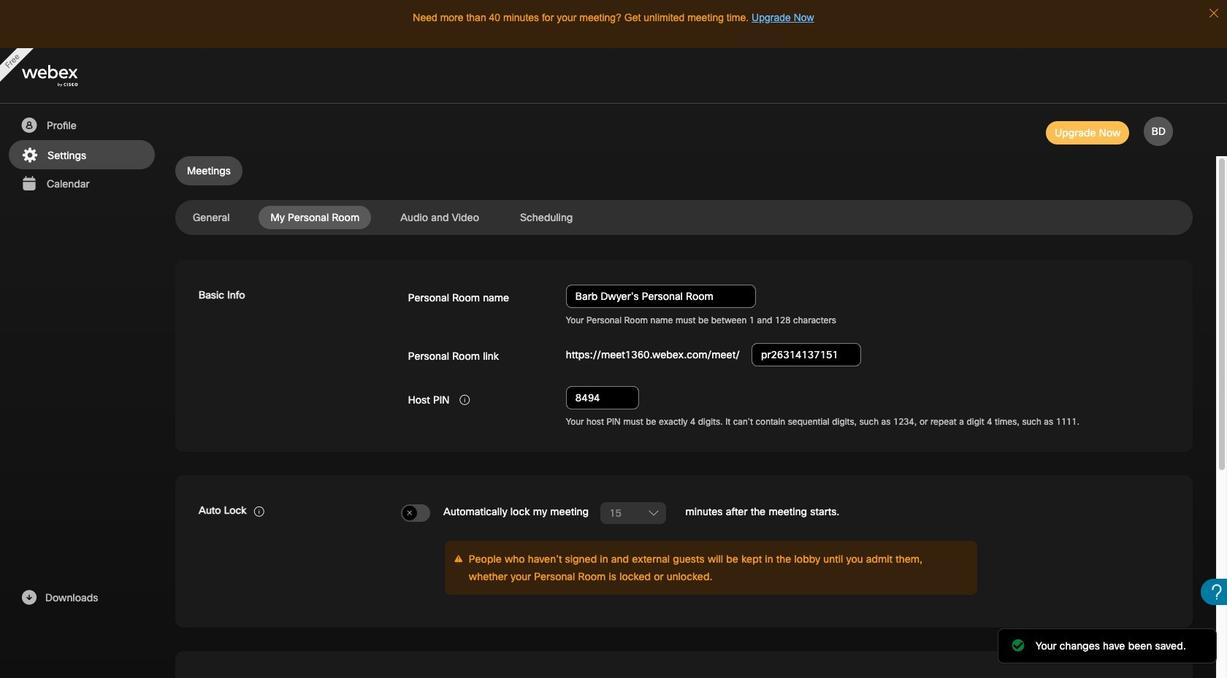 Task type: describe. For each thing, give the bounding box(es) containing it.
2 tab list from the top
[[175, 206, 1193, 229]]

1 tab list from the top
[[175, 156, 1193, 186]]

mds people circle_filled image
[[20, 117, 38, 134]]

mds settings_filled image
[[20, 147, 39, 164]]

mds meetings_filled image
[[20, 175, 38, 193]]

cisco webex image
[[22, 65, 110, 87]]



Task type: vqa. For each thing, say whether or not it's contained in the screenshot.
bottom TAB LIST
yes



Task type: locate. For each thing, give the bounding box(es) containing it.
None text field
[[566, 285, 756, 308], [752, 343, 861, 367], [566, 387, 639, 410], [566, 285, 756, 308], [752, 343, 861, 367], [566, 387, 639, 410]]

1 vertical spatial tab list
[[175, 206, 1193, 229]]

mds check circle badge_filled image
[[1011, 638, 1026, 653]]

mds content download_filled image
[[20, 590, 38, 607]]

banner
[[0, 48, 1227, 104]]

alert
[[566, 316, 1170, 327]]

0 vertical spatial tab list
[[175, 156, 1193, 186]]

mds cancel_bold image
[[406, 509, 413, 518]]

tab list
[[175, 156, 1193, 186], [175, 206, 1193, 229]]



